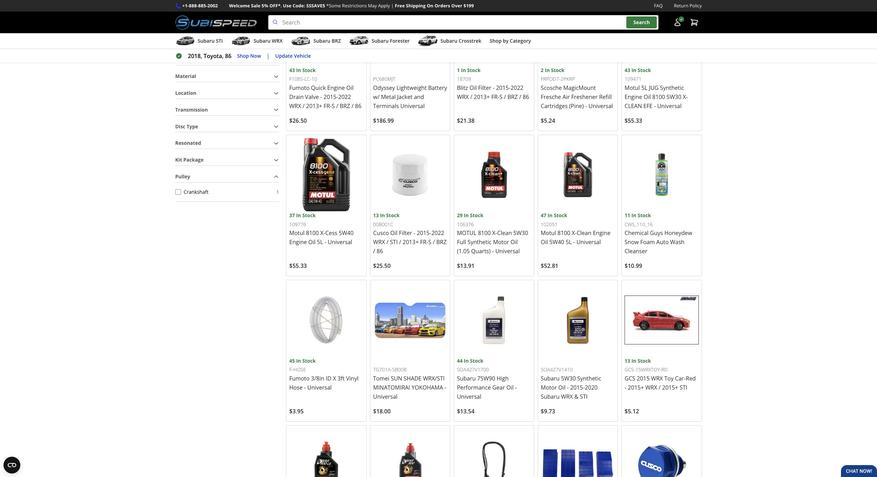 Task type: describe. For each thing, give the bounding box(es) containing it.
- inside 13 in stock 00b001c cusco oil filter - 2015-2022 wrx / sti / 2013+ fr-s / brz / 86
[[414, 230, 415, 237]]

minatomirai
[[373, 384, 410, 392]]

free
[[395, 2, 405, 9]]

universal inside 43 in stock 109471 motul 5l jug synthetic engine oil 8100 5w30 x- clean efe - universal
[[657, 102, 682, 110]]

s inside 1 in stock 18709 blitz oil filter - 2015-2022 wrx / 2013+ fr-s / brz / 86
[[500, 93, 503, 101]]

$13.54
[[457, 408, 475, 416]]

motor inside 29 in stock 106376 motul 8100 x-clean 5w30 full synthetic motor oil (1.05 quarts) - universal
[[493, 239, 509, 246]]

$186.99
[[373, 117, 394, 125]]

oil inside 1 in stock 18709 blitz oil filter - 2015-2022 wrx / 2013+ fr-s / brz / 86
[[470, 84, 477, 92]]

2013+ inside 1 in stock 18709 blitz oil filter - 2015-2022 wrx / 2013+ fr-s / brz / 86
[[474, 93, 490, 101]]

- inside tg701a-sb00b tomei sun shade wrx/sti minatomirai yokohama - universal
[[445, 384, 446, 392]]

x- for motul 8100 x-clean engine oil 5w40 5l - universal
[[572, 230, 577, 237]]

$52.81
[[541, 262, 559, 270]]

oil inside 44 in stock soa427v1700 subaru 75w90 high performance gear oil - universal
[[507, 384, 514, 392]]

2015
[[637, 375, 650, 383]]

freshener
[[571, 93, 598, 101]]

1 in stock 18709 blitz oil filter - 2015-2022 wrx / 2013+ fr-s / brz / 86
[[457, 67, 529, 101]]

code:
[[293, 2, 305, 9]]

rd
[[662, 367, 668, 373]]

8100 for motul 8100 x-clean 5w30 full synthetic motor oil (1.05 quarts) - universal
[[478, 230, 491, 237]]

rating
[[217, 56, 233, 63]]

motor inside soa427v1410 subaru 5w30 synthetic motor oil - 2015-2020 subaru wrx & sti
[[541, 384, 557, 392]]

oil inside 37 in stock 109776 motul 8100 x-cess 5w40 engine oil 5l - universal
[[308, 239, 316, 246]]

47 in stock 102051 motul 8100 x-clean engine oil 5w40 5l - universal
[[541, 212, 611, 246]]

2002
[[208, 2, 218, 9]]

subaru inside dropdown button
[[314, 38, 330, 44]]

jug
[[649, 84, 659, 92]]

full
[[457, 239, 466, 246]]

5%
[[262, 2, 268, 9]]

off*.
[[270, 2, 282, 9]]

- inside 43 in stock f108s-lc-10 fumoto quick engine oil drain valve - 2015-2022 wrx / 2013+ fr-s / brz / 86
[[320, 93, 322, 101]]

now
[[250, 52, 261, 59]]

in for subaru 75w90 high performance gear oil - universal
[[464, 358, 469, 365]]

universal inside "45 in stock f-hose fumoto 3/8in id x 3ft vinyl hose - universal"
[[307, 384, 332, 392]]

in for fumoto 3/8in id x 3ft vinyl hose - universal
[[296, 358, 301, 365]]

2022 inside 43 in stock f108s-lc-10 fumoto quick engine oil drain valve - 2015-2022 wrx / 2013+ fr-s / brz / 86
[[338, 93, 351, 101]]

00b001c
[[373, 221, 393, 228]]

subaru left crosstrek
[[441, 38, 458, 44]]

magicmount
[[563, 84, 596, 92]]

stock for scosche magicmount fresche air freshener refill cartridges (pine) - universal
[[551, 67, 565, 74]]

13 for 15wrxtoy-
[[625, 358, 630, 365]]

sssave5
[[306, 2, 325, 9]]

10
[[312, 76, 317, 82]]

f-
[[289, 367, 293, 373]]

s inside 13 in stock 00b001c cusco oil filter - 2015-2022 wrx / sti / 2013+ fr-s / brz / 86
[[428, 239, 431, 246]]

synthetic inside 29 in stock 106376 motul 8100 x-clean 5w30 full synthetic motor oil (1.05 quarts) - universal
[[468, 239, 492, 246]]

in for motul 8100 x-clean 5w30 full synthetic motor oil (1.05 quarts) - universal
[[464, 212, 469, 219]]

8100 inside 43 in stock 109471 motul 5l jug synthetic engine oil 8100 5w30 x- clean efe - universal
[[653, 93, 665, 101]]

valve
[[305, 93, 319, 101]]

pc680mjt
[[373, 76, 396, 82]]

- inside 2 in stock frpod7-2pkrp scosche magicmount fresche air freshener refill cartridges (pine) - universal
[[585, 102, 587, 110]]

brz inside 13 in stock 00b001c cusco oil filter - 2015-2022 wrx / sti / 2013+ fr-s / brz / 86
[[436, 239, 447, 246]]

clean
[[625, 102, 642, 110]]

109471
[[625, 76, 642, 82]]

+1-888-885-2002 link
[[182, 2, 218, 10]]

quick
[[311, 84, 326, 92]]

- inside 44 in stock soa427v1700 subaru 75w90 high performance gear oil - universal
[[515, 384, 517, 392]]

- inside 13 in stock gcs-15wrxtoy-rd gcs 2015 wrx toy car-red - 2015+ wrx / 2015+ sti
[[625, 384, 627, 392]]

$55.33 for motul 8100 x-cess 5w40 engine oil 5l - universal
[[289, 262, 307, 270]]

filter for fr-
[[478, 84, 491, 92]]

stock for fumoto quick engine oil drain valve - 2015-2022 wrx / 2013+ fr-s / brz / 86
[[302, 67, 316, 74]]

2013+ inside 13 in stock 00b001c cusco oil filter - 2015-2022 wrx / sti / 2013+ fr-s / brz / 86
[[403, 239, 419, 246]]

search
[[634, 19, 650, 26]]

$25.50
[[373, 262, 391, 270]]

1 horizontal spatial |
[[391, 2, 394, 9]]

orders
[[435, 2, 450, 9]]

fumoto 3/8in id x 3ft vinyl hose - universal image
[[289, 283, 363, 358]]

+1-888-885-2002
[[182, 2, 218, 9]]

stock for chemical guys honeydew snow foam auto wash cleanser
[[638, 212, 651, 219]]

toy
[[665, 375, 674, 383]]

fr- inside 13 in stock 00b001c cusco oil filter - 2015-2022 wrx / sti / 2013+ fr-s / brz / 86
[[420, 239, 428, 246]]

wrx inside 13 in stock 00b001c cusco oil filter - 2015-2022 wrx / sti / 2013+ fr-s / brz / 86
[[373, 239, 385, 246]]

gcs-
[[625, 367, 636, 373]]

chemical
[[625, 230, 649, 237]]

engine for universal
[[593, 230, 611, 237]]

sti inside 13 in stock 00b001c cusco oil filter - 2015-2022 wrx / sti / 2013+ fr-s / brz / 86
[[390, 239, 398, 246]]

resonated
[[175, 140, 201, 147]]

2015- inside 1 in stock 18709 blitz oil filter - 2015-2022 wrx / 2013+ fr-s / brz / 86
[[496, 84, 511, 92]]

s inside 43 in stock f108s-lc-10 fumoto quick engine oil drain valve - 2015-2022 wrx / 2013+ fr-s / brz / 86
[[332, 102, 335, 110]]

5w30 inside 43 in stock 109471 motul 5l jug synthetic engine oil 8100 5w30 x- clean efe - universal
[[667, 93, 682, 101]]

sti inside 13 in stock gcs-15wrxtoy-rd gcs 2015 wrx toy car-red - 2015+ wrx / 2015+ sti
[[680, 384, 688, 392]]

return
[[674, 2, 689, 9]]

motul 8100 x-clean engine oil 5w40 5l - universal image
[[541, 138, 615, 212]]

in for blitz oil filter - 2015-2022 wrx / 2013+ fr-s / brz / 86
[[461, 67, 466, 74]]

motul for motul 5l jug synthetic engine oil 8100 5w30 x- clean efe - universal
[[625, 84, 640, 92]]

crankshaft
[[184, 189, 209, 196]]

/ inside 13 in stock gcs-15wrxtoy-rd gcs 2015 wrx toy car-red - 2015+ wrx / 2015+ sti
[[659, 384, 661, 392]]

8100 for motul 8100 x-cess 5w40 engine oil 5l - universal
[[306, 230, 319, 237]]

$199
[[464, 2, 474, 9]]

fumoto quick engine oil drain valve - 2015-2022 wrx / 2013+ fr-s / brz / 86 image
[[289, 0, 363, 67]]

a subaru wrx thumbnail image image
[[231, 36, 251, 46]]

29
[[457, 212, 463, 219]]

fumoto inside 43 in stock f108s-lc-10 fumoto quick engine oil drain valve - 2015-2022 wrx / 2013+ fr-s / brz / 86
[[289, 84, 310, 92]]

5w30 inside soa427v1410 subaru 5w30 synthetic motor oil - 2015-2020 subaru wrx & sti
[[561, 375, 576, 383]]

stock for cusco oil filter - 2015-2022 wrx / sti / 2013+ fr-s / brz / 86
[[386, 212, 400, 219]]

shop now
[[237, 52, 261, 59]]

subaru up now
[[254, 38, 271, 44]]

open widget image
[[4, 457, 20, 474]]

may
[[368, 2, 377, 9]]

2015- inside 43 in stock f108s-lc-10 fumoto quick engine oil drain valve - 2015-2022 wrx / 2013+ fr-s / brz / 86
[[324, 93, 338, 101]]

$21.38
[[457, 117, 475, 125]]

sti inside soa427v1410 subaru 5w30 synthetic motor oil - 2015-2020 subaru wrx & sti
[[580, 393, 588, 401]]

air
[[563, 93, 570, 101]]

shop for shop now
[[237, 52, 249, 59]]

subaru inside 44 in stock soa427v1700 subaru 75w90 high performance gear oil - universal
[[457, 375, 476, 383]]

motul 1l transmission gear 300 gear oil 75w90 - universal image
[[373, 429, 447, 478]]

1 for 1
[[276, 189, 279, 195]]

disc type
[[175, 123, 198, 130]]

sti inside 'dropdown button'
[[216, 38, 223, 44]]

universal inside 44 in stock soa427v1700 subaru 75w90 high performance gear oil - universal
[[457, 393, 481, 401]]

cusco oil filter - 2015-2022 wrx / sti / 2013+ fr-s / brz / 86 image
[[373, 138, 447, 212]]

2015- inside 13 in stock 00b001c cusco oil filter - 2015-2022 wrx / sti / 2013+ fr-s / brz / 86
[[417, 230, 432, 237]]

109776
[[289, 221, 306, 228]]

in for scosche magicmount fresche air freshener refill cartridges (pine) - universal
[[545, 67, 550, 74]]

efe
[[644, 102, 653, 110]]

stock for motul 8100 x-clean engine oil 5w40 5l - universal
[[554, 212, 567, 219]]

snow
[[625, 239, 639, 246]]

shipping
[[406, 2, 426, 9]]

86 inside 1 in stock 18709 blitz oil filter - 2015-2022 wrx / 2013+ fr-s / brz / 86
[[523, 93, 529, 101]]

$3.95
[[289, 408, 304, 416]]

category
[[510, 38, 531, 44]]

+1-
[[182, 2, 189, 9]]

vehicle
[[294, 52, 311, 59]]

a subaru crosstrek thumbnail image image
[[418, 36, 438, 46]]

cusco jack assist ramp set - universal image
[[541, 429, 615, 478]]

2 in stock frpod7-2pkrp scosche magicmount fresche air freshener refill cartridges (pine) - universal
[[541, 67, 613, 110]]

welcome
[[229, 2, 250, 9]]

fr- inside 1 in stock 18709 blitz oil filter - 2015-2022 wrx / 2013+ fr-s / brz / 86
[[491, 93, 500, 101]]

a subaru forester thumbnail image image
[[349, 36, 369, 46]]

clean for -
[[577, 230, 592, 237]]

update vehicle button
[[275, 52, 311, 60]]

return policy
[[674, 2, 702, 9]]

- inside 29 in stock 106376 motul 8100 x-clean 5w30 full synthetic motor oil (1.05 quarts) - universal
[[492, 248, 494, 255]]

kit package button
[[175, 155, 279, 166]]

guys
[[650, 230, 663, 237]]

fr- inside 43 in stock f108s-lc-10 fumoto quick engine oil drain valve - 2015-2022 wrx / 2013+ fr-s / brz / 86
[[324, 102, 332, 110]]

subaru 5w30 synthetic motor oil - 2015-2020 subaru wrx & sti image
[[541, 283, 615, 358]]

43 in stock f108s-lc-10 fumoto quick engine oil drain valve - 2015-2022 wrx / 2013+ fr-s / brz / 86
[[289, 67, 362, 110]]

subaru wrx
[[254, 38, 283, 44]]

tg701a-
[[373, 367, 392, 373]]

wrx/sti
[[423, 375, 445, 383]]

kit package
[[175, 157, 204, 163]]

car-
[[675, 375, 686, 383]]

subaru brz
[[314, 38, 341, 44]]

stock for fumoto 3/8in id x 3ft vinyl hose - universal
[[302, 358, 316, 365]]

47
[[541, 212, 547, 219]]

button image
[[673, 18, 682, 27]]

13 in stock 00b001c cusco oil filter - 2015-2022 wrx / sti / 2013+ fr-s / brz / 86
[[373, 212, 447, 255]]

5w40 inside 37 in stock 109776 motul 8100 x-cess 5w40 engine oil 5l - universal
[[339, 230, 354, 237]]

brz inside 43 in stock f108s-lc-10 fumoto quick engine oil drain valve - 2015-2022 wrx / 2013+ fr-s / brz / 86
[[340, 102, 350, 110]]

- inside soa427v1410 subaru 5w30 synthetic motor oil - 2015-2020 subaru wrx & sti
[[567, 384, 569, 392]]

location
[[175, 90, 196, 96]]

motul
[[457, 230, 477, 237]]

2015- inside soa427v1410 subaru 5w30 synthetic motor oil - 2015-2020 subaru wrx & sti
[[570, 384, 585, 392]]

86 inside 43 in stock f108s-lc-10 fumoto quick engine oil drain valve - 2015-2022 wrx / 2013+ fr-s / brz / 86
[[355, 102, 362, 110]]

wrx inside 43 in stock f108s-lc-10 fumoto quick engine oil drain valve - 2015-2022 wrx / 2013+ fr-s / brz / 86
[[289, 102, 301, 110]]

location button
[[175, 88, 279, 99]]

- inside 47 in stock 102051 motul 8100 x-clean engine oil 5w40 5l - universal
[[573, 239, 575, 246]]

(pine)
[[569, 102, 584, 110]]

welcome sale 5% off*. use code: sssave5
[[229, 2, 325, 9]]

x
[[333, 375, 336, 383]]

1 for 1 in stock 18709 blitz oil filter - 2015-2022 wrx / 2013+ fr-s / brz / 86
[[457, 67, 460, 74]]

average
[[175, 56, 195, 63]]

subaru up $9.73 in the right bottom of the page
[[541, 393, 560, 401]]

885-
[[198, 2, 208, 9]]

in for cusco oil filter - 2015-2022 wrx / sti / 2013+ fr-s / brz / 86
[[380, 212, 385, 219]]

odyssey lightweight battery w/ metal jacket and terminals universal image
[[373, 0, 447, 67]]

use
[[283, 2, 292, 9]]

gcs
[[625, 375, 636, 383]]



Task type: locate. For each thing, give the bounding box(es) containing it.
motul inside 37 in stock 109776 motul 8100 x-cess 5w40 engine oil 5l - universal
[[289, 230, 305, 237]]

wrx
[[272, 38, 283, 44], [457, 93, 469, 101], [289, 102, 301, 110], [373, 239, 385, 246], [651, 375, 663, 383], [646, 384, 657, 392], [561, 393, 573, 401]]

subaru inside 'dropdown button'
[[198, 38, 215, 44]]

0 vertical spatial shop
[[490, 38, 502, 44]]

$9.73
[[541, 408, 555, 416]]

0 horizontal spatial 5w40
[[339, 230, 354, 237]]

43 inside 43 in stock f108s-lc-10 fumoto quick engine oil drain valve - 2015-2022 wrx / 2013+ fr-s / brz / 86
[[289, 67, 295, 74]]

8100 inside 29 in stock 106376 motul 8100 x-clean 5w30 full synthetic motor oil (1.05 quarts) - universal
[[478, 230, 491, 237]]

stock for blitz oil filter - 2015-2022 wrx / 2013+ fr-s / brz / 86
[[467, 67, 481, 74]]

0 vertical spatial $55.33
[[625, 117, 642, 125]]

motul down the 109776
[[289, 230, 305, 237]]

stock inside 13 in stock gcs-15wrxtoy-rd gcs 2015 wrx toy car-red - 2015+ wrx / 2015+ sti
[[638, 358, 651, 365]]

0 vertical spatial synthetic
[[660, 84, 684, 92]]

0 horizontal spatial s
[[332, 102, 335, 110]]

2 horizontal spatial 5l
[[642, 84, 648, 92]]

disc
[[175, 123, 185, 130]]

wrx down the rd
[[651, 375, 663, 383]]

blitz
[[457, 84, 468, 92]]

in up gcs-
[[632, 358, 637, 365]]

5l for motul 8100 x-cess 5w40 engine oil 5l - universal
[[317, 239, 323, 246]]

86
[[225, 52, 232, 60], [523, 93, 529, 101], [355, 102, 362, 110], [377, 248, 383, 255]]

sun
[[391, 375, 402, 383]]

1 horizontal spatial fr-
[[420, 239, 428, 246]]

1 vertical spatial filter
[[399, 230, 412, 237]]

| right now
[[267, 52, 270, 60]]

0 horizontal spatial 5w30
[[513, 230, 528, 237]]

stock inside 29 in stock 106376 motul 8100 x-clean 5w30 full synthetic motor oil (1.05 quarts) - universal
[[470, 212, 484, 219]]

*some restrictions may apply | free shipping on orders over $199
[[326, 2, 474, 9]]

0 horizontal spatial clean
[[497, 230, 512, 237]]

subaru up 2018, toyota, 86
[[198, 38, 215, 44]]

1 horizontal spatial 1
[[457, 67, 460, 74]]

8100 down the 109776
[[306, 230, 319, 237]]

2015+ down toy
[[662, 384, 678, 392]]

a subaru sti thumbnail image image
[[175, 36, 195, 46]]

filter inside 13 in stock 00b001c cusco oil filter - 2015-2022 wrx / sti / 2013+ fr-s / brz / 86
[[399, 230, 412, 237]]

in right 47
[[548, 212, 553, 219]]

1 inside 1 in stock 18709 blitz oil filter - 2015-2022 wrx / 2013+ fr-s / brz / 86
[[457, 67, 460, 74]]

1 vertical spatial 5w40
[[550, 239, 564, 246]]

1 vertical spatial 13
[[625, 358, 630, 365]]

stock for motul 5l jug synthetic engine oil 8100 5w30 x- clean efe - universal
[[638, 67, 651, 74]]

wrx inside 1 in stock 18709 blitz oil filter - 2015-2022 wrx / 2013+ fr-s / brz / 86
[[457, 93, 469, 101]]

motul 8100 x-clean 5w30 full synthetic motor oil (1.05 quarts) - universal image
[[457, 138, 531, 212]]

1 horizontal spatial shop
[[490, 38, 502, 44]]

wrx down drain
[[289, 102, 301, 110]]

1 vertical spatial s
[[332, 102, 335, 110]]

brz
[[332, 38, 341, 44], [508, 93, 518, 101], [340, 102, 350, 110], [436, 239, 447, 246]]

0 horizontal spatial 43
[[289, 67, 295, 74]]

0 horizontal spatial shop
[[237, 52, 249, 59]]

1 horizontal spatial 5l
[[566, 239, 572, 246]]

subaru inside "dropdown button"
[[372, 38, 389, 44]]

43 inside 43 in stock 109471 motul 5l jug synthetic engine oil 8100 5w30 x- clean efe - universal
[[625, 67, 630, 74]]

cess
[[325, 230, 337, 237]]

8100 inside 47 in stock 102051 motul 8100 x-clean engine oil 5w40 5l - universal
[[558, 230, 571, 237]]

subaru forester button
[[349, 35, 410, 49]]

scosche magicmount fresche air freshener refill cartridges (pine) - universal image
[[541, 0, 615, 67]]

2 horizontal spatial 2013+
[[474, 93, 490, 101]]

lightweight
[[397, 84, 427, 92]]

1 horizontal spatial synthetic
[[577, 375, 601, 383]]

engine right quick
[[327, 84, 345, 92]]

fumoto down hose
[[289, 375, 310, 383]]

subaru sti button
[[175, 35, 223, 49]]

44 in stock soa427v1700 subaru 75w90 high performance gear oil - universal
[[457, 358, 517, 401]]

0 vertical spatial |
[[391, 2, 394, 9]]

universal inside 47 in stock 102051 motul 8100 x-clean engine oil 5w40 5l - universal
[[577, 239, 601, 246]]

subispeed logo image
[[175, 15, 257, 30]]

stock up 106376
[[470, 212, 484, 219]]

tomei sun shade wrx/sti minatomirai yokohama - universal image
[[373, 283, 447, 358]]

43 for motul
[[625, 67, 630, 74]]

1 horizontal spatial 43
[[625, 67, 630, 74]]

45
[[289, 358, 295, 365]]

stock inside 43 in stock 109471 motul 5l jug synthetic engine oil 8100 5w30 x- clean efe - universal
[[638, 67, 651, 74]]

- inside 1 in stock 18709 blitz oil filter - 2015-2022 wrx / 2013+ fr-s / brz / 86
[[493, 84, 495, 92]]

| left the "free"
[[391, 2, 394, 9]]

1 horizontal spatial 5w40
[[550, 239, 564, 246]]

stock inside 13 in stock 00b001c cusco oil filter - 2015-2022 wrx / sti / 2013+ fr-s / brz / 86
[[386, 212, 400, 219]]

fumoto
[[289, 84, 310, 92], [289, 375, 310, 383]]

soa427v1410 subaru 5w30 synthetic motor oil - 2015-2020 subaru wrx & sti
[[541, 367, 601, 401]]

stock up 18709
[[467, 67, 481, 74]]

86 up $25.50
[[377, 248, 383, 255]]

in right 2
[[545, 67, 550, 74]]

in inside 2 in stock frpod7-2pkrp scosche magicmount fresche air freshener refill cartridges (pine) - universal
[[545, 67, 550, 74]]

pc680mjt odyssey lightweight battery w/ metal jacket and terminals universal
[[373, 76, 447, 110]]

in for fumoto quick engine oil drain valve - 2015-2022 wrx / 2013+ fr-s / brz / 86
[[296, 67, 301, 74]]

stock inside 43 in stock f108s-lc-10 fumoto quick engine oil drain valve - 2015-2022 wrx / 2013+ fr-s / brz / 86
[[302, 67, 316, 74]]

13 inside 13 in stock 00b001c cusco oil filter - 2015-2022 wrx / sti / 2013+ fr-s / brz / 86
[[373, 212, 379, 219]]

stock for gcs 2015 wrx toy car-red - 2015+ wrx / 2015+ sti
[[638, 358, 651, 365]]

5w30 inside 29 in stock 106376 motul 8100 x-clean 5w30 full synthetic motor oil (1.05 quarts) - universal
[[513, 230, 528, 237]]

1 vertical spatial $55.33
[[289, 262, 307, 270]]

13 in stock gcs-15wrxtoy-rd gcs 2015 wrx toy car-red - 2015+ wrx / 2015+ sti
[[625, 358, 696, 392]]

86 left fresche
[[523, 93, 529, 101]]

x- for motul 8100 x-clean 5w30 full synthetic motor oil (1.05 quarts) - universal
[[492, 230, 497, 237]]

engine for 2015-
[[327, 84, 345, 92]]

2015+ down 'gcs'
[[628, 384, 644, 392]]

5l
[[642, 84, 648, 92], [317, 239, 323, 246], [566, 239, 572, 246]]

subaru crosstrek button
[[418, 35, 481, 49]]

stock up lc-
[[302, 67, 316, 74]]

in right 37
[[296, 212, 301, 219]]

2022 inside 1 in stock 18709 blitz oil filter - 2015-2022 wrx / 2013+ fr-s / brz / 86
[[511, 84, 524, 92]]

oil inside 13 in stock 00b001c cusco oil filter - 2015-2022 wrx / sti / 2013+ fr-s / brz / 86
[[390, 230, 398, 237]]

in up f108s-
[[296, 67, 301, 74]]

$10.99
[[625, 262, 642, 270]]

engine for clean
[[625, 93, 642, 101]]

engine inside 47 in stock 102051 motul 8100 x-clean engine oil 5w40 5l - universal
[[593, 230, 611, 237]]

1 vertical spatial fumoto
[[289, 375, 310, 383]]

stock inside 37 in stock 109776 motul 8100 x-cess 5w40 engine oil 5l - universal
[[302, 212, 316, 219]]

0 horizontal spatial $55.33
[[289, 262, 307, 270]]

w/
[[373, 93, 380, 101]]

stock up 102051
[[554, 212, 567, 219]]

15wrxtoy-
[[636, 367, 662, 373]]

synthetic right "jug"
[[660, 84, 684, 92]]

86 inside 13 in stock 00b001c cusco oil filter - 2015-2022 wrx / sti / 2013+ fr-s / brz / 86
[[377, 248, 383, 255]]

fumoto down f108s-
[[289, 84, 310, 92]]

f108s-
[[289, 76, 305, 82]]

stock up cws_110_16
[[638, 212, 651, 219]]

5l inside 43 in stock 109471 motul 5l jug synthetic engine oil 8100 5w30 x- clean efe - universal
[[642, 84, 648, 92]]

subaru brz button
[[291, 35, 341, 49]]

0 vertical spatial 2022
[[511, 84, 524, 92]]

5l inside 37 in stock 109776 motul 8100 x-cess 5w40 engine oil 5l - universal
[[317, 239, 323, 246]]

refill
[[599, 93, 612, 101]]

sb00b
[[392, 367, 407, 373]]

sti down 00b001c
[[390, 239, 398, 246]]

apply
[[378, 2, 390, 9]]

2 vertical spatial 2013+
[[403, 239, 419, 246]]

- inside "45 in stock f-hose fumoto 3/8in id x 3ft vinyl hose - universal"
[[304, 384, 306, 392]]

3/8in
[[311, 375, 324, 383]]

2 horizontal spatial fr-
[[491, 93, 500, 101]]

wrx left &
[[561, 393, 573, 401]]

2018, toyota, 86
[[188, 52, 232, 60]]

filter for /
[[399, 230, 412, 237]]

2 43 from the left
[[625, 67, 630, 74]]

1 horizontal spatial motul
[[541, 230, 556, 237]]

in right 44
[[464, 358, 469, 365]]

2 vertical spatial synthetic
[[577, 375, 601, 383]]

- inside 43 in stock 109471 motul 5l jug synthetic engine oil 8100 5w30 x- clean efe - universal
[[654, 102, 656, 110]]

8100 for motul 8100 x-clean engine oil 5w40 5l - universal
[[558, 230, 571, 237]]

sti
[[216, 38, 223, 44], [390, 239, 398, 246], [680, 384, 688, 392], [580, 393, 588, 401]]

search input field
[[268, 15, 659, 30]]

motul for motul 8100 x-cess 5w40 engine oil 5l - universal
[[289, 230, 305, 237]]

wash
[[670, 239, 685, 246]]

policy
[[690, 2, 702, 9]]

1 vertical spatial motor
[[541, 384, 557, 392]]

sti down car-
[[680, 384, 688, 392]]

2018,
[[188, 52, 202, 60]]

stock inside 2 in stock frpod7-2pkrp scosche magicmount fresche air freshener refill cartridges (pine) - universal
[[551, 67, 565, 74]]

$18.00
[[373, 408, 391, 416]]

universal inside 29 in stock 106376 motul 8100 x-clean 5w30 full synthetic motor oil (1.05 quarts) - universal
[[496, 248, 520, 255]]

stock for subaru 75w90 high performance gear oil - universal
[[470, 358, 484, 365]]

in for motul 8100 x-clean engine oil 5w40 5l - universal
[[548, 212, 553, 219]]

5l inside 47 in stock 102051 motul 8100 x-clean engine oil 5w40 5l - universal
[[566, 239, 572, 246]]

(1.05
[[457, 248, 470, 255]]

13 inside 13 in stock gcs-15wrxtoy-rd gcs 2015 wrx toy car-red - 2015+ wrx / 2015+ sti
[[625, 358, 630, 365]]

2020
[[585, 384, 598, 392]]

0 horizontal spatial 2015+
[[628, 384, 644, 392]]

0 vertical spatial s
[[500, 93, 503, 101]]

stock up 00b001c
[[386, 212, 400, 219]]

shop by category button
[[490, 35, 531, 49]]

13 up gcs-
[[625, 358, 630, 365]]

subaru down soa427v1700
[[457, 375, 476, 383]]

0 horizontal spatial synthetic
[[468, 239, 492, 246]]

2022 for blitz oil filter - 2015-2022 wrx / 2013+ fr-s / brz / 86
[[511, 84, 524, 92]]

0 horizontal spatial 2022
[[338, 93, 351, 101]]

in up 00b001c
[[380, 212, 385, 219]]

2 fumoto from the top
[[289, 375, 310, 383]]

0 vertical spatial 13
[[373, 212, 379, 219]]

motul 8100 x-cess 5w40 engine oil 5l - universal image
[[289, 138, 363, 212]]

wrx inside soa427v1410 subaru 5w30 synthetic motor oil - 2015-2020 subaru wrx & sti
[[561, 393, 573, 401]]

subaru forester
[[372, 38, 410, 44]]

8100
[[653, 93, 665, 101], [306, 230, 319, 237], [478, 230, 491, 237], [558, 230, 571, 237]]

wrx up update at the top left of page
[[272, 38, 283, 44]]

*some
[[326, 2, 341, 9]]

2 vertical spatial fr-
[[420, 239, 428, 246]]

2022 left w/
[[338, 93, 351, 101]]

11
[[625, 212, 630, 219]]

wrx down cusco
[[373, 239, 385, 246]]

shop left now
[[237, 52, 249, 59]]

a subaru brz thumbnail image image
[[291, 36, 311, 46]]

0 vertical spatial fr-
[[491, 93, 500, 101]]

oil inside 29 in stock 106376 motul 8100 x-clean 5w30 full synthetic motor oil (1.05 quarts) - universal
[[511, 239, 518, 246]]

0 vertical spatial fumoto
[[289, 84, 310, 92]]

1 clean from the left
[[497, 230, 512, 237]]

1 vertical spatial 5w30
[[513, 230, 528, 237]]

2 horizontal spatial synthetic
[[660, 84, 684, 92]]

2022 left motul
[[432, 230, 444, 237]]

oil inside 43 in stock f108s-lc-10 fumoto quick engine oil drain valve - 2015-2022 wrx / 2013+ fr-s / brz / 86
[[346, 84, 354, 92]]

2022 left scosche
[[511, 84, 524, 92]]

1 43 from the left
[[289, 67, 295, 74]]

in inside "45 in stock f-hose fumoto 3/8in id x 3ft vinyl hose - universal"
[[296, 358, 301, 365]]

stock inside "45 in stock f-hose fumoto 3/8in id x 3ft vinyl hose - universal"
[[302, 358, 316, 365]]

29 in stock 106376 motul 8100 x-clean 5w30 full synthetic motor oil (1.05 quarts) - universal
[[457, 212, 528, 255]]

shop now link
[[237, 52, 261, 60]]

oil inside 43 in stock 109471 motul 5l jug synthetic engine oil 8100 5w30 x- clean efe - universal
[[644, 93, 651, 101]]

shop left by
[[490, 38, 502, 44]]

chemical guys honeydew snow foam auto wash cleanser image
[[625, 138, 699, 212]]

0 horizontal spatial 5l
[[317, 239, 323, 246]]

0 vertical spatial 5w40
[[339, 230, 354, 237]]

shop by category
[[490, 38, 531, 44]]

synthetic up 2020
[[577, 375, 601, 383]]

subaru 75w90 high performance gear oil - universal image
[[457, 283, 531, 358]]

1 fumoto from the top
[[289, 84, 310, 92]]

8100 down 102051
[[558, 230, 571, 237]]

0 vertical spatial 5w30
[[667, 93, 682, 101]]

2022 for cusco oil filter - 2015-2022 wrx / sti / 2013+ fr-s / brz / 86
[[432, 230, 444, 237]]

13
[[373, 212, 379, 219], [625, 358, 630, 365]]

1 vertical spatial |
[[267, 52, 270, 60]]

0 horizontal spatial motor
[[493, 239, 509, 246]]

oil inside 47 in stock 102051 motul 8100 x-clean engine oil 5w40 5l - universal
[[541, 239, 548, 246]]

in inside 37 in stock 109776 motul 8100 x-cess 5w40 engine oil 5l - universal
[[296, 212, 301, 219]]

in up 109471
[[632, 67, 637, 74]]

2 vertical spatial 5w30
[[561, 375, 576, 383]]

in inside 11 in stock cws_110_16 chemical guys honeydew snow foam auto wash cleanser
[[632, 212, 637, 219]]

brz inside 1 in stock 18709 blitz oil filter - 2015-2022 wrx / 2013+ fr-s / brz / 86
[[508, 93, 518, 101]]

wrx down 2015 at the bottom of the page
[[646, 384, 657, 392]]

1 horizontal spatial 2015+
[[662, 384, 678, 392]]

0 vertical spatial 1
[[457, 67, 460, 74]]

1 vertical spatial fr-
[[324, 102, 332, 110]]

stock up frpod7-
[[551, 67, 565, 74]]

universal inside tg701a-sb00b tomei sun shade wrx/sti minatomirai yokohama - universal
[[373, 393, 398, 401]]

soa427v1700
[[457, 367, 489, 373]]

cusco oil drain plug m16x1.5 - 2015-2023 subaru wrx / subaru brz / toyota gr86 / 2013-2023 scion fr-s image
[[625, 429, 699, 478]]

return policy link
[[674, 2, 702, 10]]

motul down 109471
[[625, 84, 640, 92]]

stock up 109471
[[638, 67, 651, 74]]

x- inside 43 in stock 109471 motul 5l jug synthetic engine oil 8100 5w30 x- clean efe - universal
[[683, 93, 688, 101]]

13 for cusco
[[373, 212, 379, 219]]

x- for motul 8100 x-cess 5w40 engine oil 5l - universal
[[320, 230, 325, 237]]

in inside 43 in stock 109471 motul 5l jug synthetic engine oil 8100 5w30 x- clean efe - universal
[[632, 67, 637, 74]]

2 vertical spatial 2022
[[432, 230, 444, 237]]

1 vertical spatial 2022
[[338, 93, 351, 101]]

average product rating button
[[175, 55, 279, 65]]

brz inside dropdown button
[[332, 38, 341, 44]]

sti right &
[[580, 393, 588, 401]]

86 right toyota,
[[225, 52, 232, 60]]

sti up toyota,
[[216, 38, 223, 44]]

wrx down "blitz" in the right of the page
[[457, 93, 469, 101]]

1 vertical spatial 2013+
[[306, 102, 322, 110]]

2 horizontal spatial 5w30
[[667, 93, 682, 101]]

1 vertical spatial 1
[[276, 189, 279, 195]]

in right '45'
[[296, 358, 301, 365]]

in inside 13 in stock gcs-15wrxtoy-rd gcs 2015 wrx toy car-red - 2015+ wrx / 2015+ sti
[[632, 358, 637, 365]]

and
[[414, 93, 424, 101]]

$26.50
[[289, 117, 307, 125]]

0 horizontal spatial fr-
[[324, 102, 332, 110]]

1 horizontal spatial $55.33
[[625, 117, 642, 125]]

motul
[[625, 84, 640, 92], [289, 230, 305, 237], [541, 230, 556, 237]]

8100 down "jug"
[[653, 93, 665, 101]]

motul 5l jug synthetic engine oil 8100 5w30 x-clean efe - universal image
[[625, 0, 699, 67]]

43 up f108s-
[[289, 67, 295, 74]]

2pkrp
[[561, 76, 575, 82]]

2 horizontal spatial 2022
[[511, 84, 524, 92]]

synthetic inside 43 in stock 109471 motul 5l jug synthetic engine oil 8100 5w30 x- clean efe - universal
[[660, 84, 684, 92]]

1 2015+ from the left
[[628, 384, 644, 392]]

$5.12
[[625, 408, 639, 416]]

jacket
[[397, 93, 413, 101]]

universal inside 'pc680mjt odyssey lightweight battery w/ metal jacket and terminals universal'
[[400, 102, 425, 110]]

43 for lc-
[[289, 67, 295, 74]]

foam
[[641, 239, 655, 246]]

0 horizontal spatial 2013+
[[306, 102, 322, 110]]

subaru down soa427v1410
[[541, 375, 560, 383]]

tg701a-sb00b tomei sun shade wrx/sti minatomirai yokohama - universal
[[373, 367, 446, 401]]

2022 inside 13 in stock 00b001c cusco oil filter - 2015-2022 wrx / sti / 2013+ fr-s / brz / 86
[[432, 230, 444, 237]]

clean for oil
[[497, 230, 512, 237]]

stock up 15wrxtoy-
[[638, 358, 651, 365]]

x- inside 37 in stock 109776 motul 8100 x-cess 5w40 engine oil 5l - universal
[[320, 230, 325, 237]]

stock for motul 8100 x-clean 5w30 full synthetic motor oil (1.05 quarts) - universal
[[470, 212, 484, 219]]

engine down the 109776
[[289, 239, 307, 246]]

1 horizontal spatial clean
[[577, 230, 592, 237]]

stock inside 1 in stock 18709 blitz oil filter - 2015-2022 wrx / 2013+ fr-s / brz / 86
[[467, 67, 481, 74]]

1 horizontal spatial 2013+
[[403, 239, 419, 246]]

5l for motul 8100 x-clean engine oil 5w40 5l - universal
[[566, 239, 572, 246]]

engine inside 43 in stock 109471 motul 5l jug synthetic engine oil 8100 5w30 x- clean efe - universal
[[625, 93, 642, 101]]

universal inside 2 in stock frpod7-2pkrp scosche magicmount fresche air freshener refill cartridges (pine) - universal
[[589, 102, 613, 110]]

gcs 2015 wrx toy car-red - 2015+ wrx / 2015+ sti image
[[625, 283, 699, 358]]

disc type button
[[175, 121, 279, 132]]

oil inside soa427v1410 subaru 5w30 synthetic motor oil - 2015-2020 subaru wrx & sti
[[558, 384, 566, 392]]

search button
[[627, 17, 657, 28]]

5w40 right cess
[[339, 230, 354, 237]]

wrx inside dropdown button
[[272, 38, 283, 44]]

2 horizontal spatial s
[[500, 93, 503, 101]]

filter right "blitz" in the right of the page
[[478, 84, 491, 92]]

11 in stock cws_110_16 chemical guys honeydew snow foam auto wash cleanser
[[625, 212, 692, 255]]

5w40 inside 47 in stock 102051 motul 8100 x-clean engine oil 5w40 5l - universal
[[550, 239, 564, 246]]

1 horizontal spatial 5w30
[[561, 375, 576, 383]]

stock up soa427v1700
[[470, 358, 484, 365]]

transmission button
[[175, 105, 279, 115]]

in for motul 5l jug synthetic engine oil 8100 5w30 x- clean efe - universal
[[632, 67, 637, 74]]

43 up 109471
[[625, 67, 630, 74]]

drain
[[289, 93, 304, 101]]

0 horizontal spatial 13
[[373, 212, 379, 219]]

vinyl
[[346, 375, 359, 383]]

fresche
[[541, 93, 561, 101]]

motul 1l transmission gear 300ls gear oil 75w90 - universal image
[[289, 429, 363, 478]]

toyota,
[[204, 52, 224, 60]]

soa427v1410
[[541, 367, 573, 373]]

1 vertical spatial shop
[[237, 52, 249, 59]]

scosche strikeline 3 foot usb-c cable-black - universal image
[[457, 429, 531, 478]]

0 horizontal spatial |
[[267, 52, 270, 60]]

subaru right a subaru brz thumbnail image
[[314, 38, 330, 44]]

filter right cusco
[[399, 230, 412, 237]]

fumoto inside "45 in stock f-hose fumoto 3/8in id x 3ft vinyl hose - universal"
[[289, 375, 310, 383]]

shop for shop by category
[[490, 38, 502, 44]]

in for chemical guys honeydew snow foam auto wash cleanser
[[632, 212, 637, 219]]

0 horizontal spatial motul
[[289, 230, 305, 237]]

1 vertical spatial synthetic
[[468, 239, 492, 246]]

engine inside 37 in stock 109776 motul 8100 x-cess 5w40 engine oil 5l - universal
[[289, 239, 307, 246]]

2013+ inside 43 in stock f108s-lc-10 fumoto quick engine oil drain valve - 2015-2022 wrx / 2013+ fr-s / brz / 86
[[306, 102, 322, 110]]

2 clean from the left
[[577, 230, 592, 237]]

0 horizontal spatial filter
[[399, 230, 412, 237]]

fr-
[[491, 93, 500, 101], [324, 102, 332, 110], [420, 239, 428, 246]]

2 horizontal spatial motul
[[625, 84, 640, 92]]

motul for motul 8100 x-clean engine oil 5w40 5l - universal
[[541, 230, 556, 237]]

oil
[[346, 84, 354, 92], [470, 84, 477, 92], [644, 93, 651, 101], [390, 230, 398, 237], [308, 239, 316, 246], [511, 239, 518, 246], [541, 239, 548, 246], [507, 384, 514, 392], [558, 384, 566, 392]]

stock inside 44 in stock soa427v1700 subaru 75w90 high performance gear oil - universal
[[470, 358, 484, 365]]

5w40 down 102051
[[550, 239, 564, 246]]

synthetic inside soa427v1410 subaru 5w30 synthetic motor oil - 2015-2020 subaru wrx & sti
[[577, 375, 601, 383]]

motul inside 43 in stock 109471 motul 5l jug synthetic engine oil 8100 5w30 x- clean efe - universal
[[625, 84, 640, 92]]

shade
[[404, 375, 422, 383]]

102051
[[541, 221, 558, 228]]

material
[[175, 73, 196, 80]]

888-
[[189, 2, 198, 9]]

over
[[451, 2, 462, 9]]

13 up 00b001c
[[373, 212, 379, 219]]

$55.33 for motul 5l jug synthetic engine oil 8100 5w30 x- clean efe - universal
[[625, 117, 642, 125]]

8100 right motul
[[478, 230, 491, 237]]

x- inside 47 in stock 102051 motul 8100 x-clean engine oil 5w40 5l - universal
[[572, 230, 577, 237]]

subaru
[[198, 38, 215, 44], [254, 38, 271, 44], [314, 38, 330, 44], [372, 38, 389, 44], [441, 38, 458, 44], [457, 375, 476, 383], [541, 375, 560, 383], [541, 393, 560, 401]]

in inside 47 in stock 102051 motul 8100 x-clean engine oil 5w40 5l - universal
[[548, 212, 553, 219]]

0 vertical spatial motor
[[493, 239, 509, 246]]

&
[[575, 393, 579, 401]]

43
[[289, 67, 295, 74], [625, 67, 630, 74]]

hose
[[293, 367, 306, 373]]

2 2015+ from the left
[[662, 384, 678, 392]]

universal inside 37 in stock 109776 motul 8100 x-cess 5w40 engine oil 5l - universal
[[328, 239, 352, 246]]

in inside 44 in stock soa427v1700 subaru 75w90 high performance gear oil - universal
[[464, 358, 469, 365]]

clean inside 47 in stock 102051 motul 8100 x-clean engine oil 5w40 5l - universal
[[577, 230, 592, 237]]

in for gcs 2015 wrx toy car-red - 2015+ wrx / 2015+ sti
[[632, 358, 637, 365]]

0 vertical spatial filter
[[478, 84, 491, 92]]

yokohama
[[412, 384, 443, 392]]

86 left terminals
[[355, 102, 362, 110]]

1 horizontal spatial filter
[[478, 84, 491, 92]]

in right 11
[[632, 212, 637, 219]]

synthetic up the quarts)
[[468, 239, 492, 246]]

1 horizontal spatial motor
[[541, 384, 557, 392]]

- inside 37 in stock 109776 motul 8100 x-cess 5w40 engine oil 5l - universal
[[325, 239, 326, 246]]

3ft
[[338, 375, 345, 383]]

sale
[[251, 2, 260, 9]]

2015+
[[628, 384, 644, 392], [662, 384, 678, 392]]

Crankshaft button
[[175, 189, 181, 195]]

stock up the 109776
[[302, 212, 316, 219]]

0 vertical spatial 2013+
[[474, 93, 490, 101]]

engine up 'clean'
[[625, 93, 642, 101]]

|
[[391, 2, 394, 9], [267, 52, 270, 60]]

1 horizontal spatial 2022
[[432, 230, 444, 237]]

18709
[[457, 76, 471, 82]]

engine left the 'chemical'
[[593, 230, 611, 237]]

in right 29
[[464, 212, 469, 219]]

stock up hose
[[302, 358, 316, 365]]

subaru left forester
[[372, 38, 389, 44]]

in up 18709
[[461, 67, 466, 74]]

stock for motul 8100 x-cess 5w40 engine oil 5l - universal
[[302, 212, 316, 219]]

in for motul 8100 x-cess 5w40 engine oil 5l - universal
[[296, 212, 301, 219]]

blitz oil filter - 2015-2022 wrx / 2013+ fr-s / brz / 86 image
[[457, 0, 531, 67]]

1 horizontal spatial 13
[[625, 358, 630, 365]]

2 vertical spatial s
[[428, 239, 431, 246]]

0 horizontal spatial 1
[[276, 189, 279, 195]]

motul down 102051
[[541, 230, 556, 237]]

1 horizontal spatial s
[[428, 239, 431, 246]]



Task type: vqa. For each thing, say whether or not it's contained in the screenshot.
&
yes



